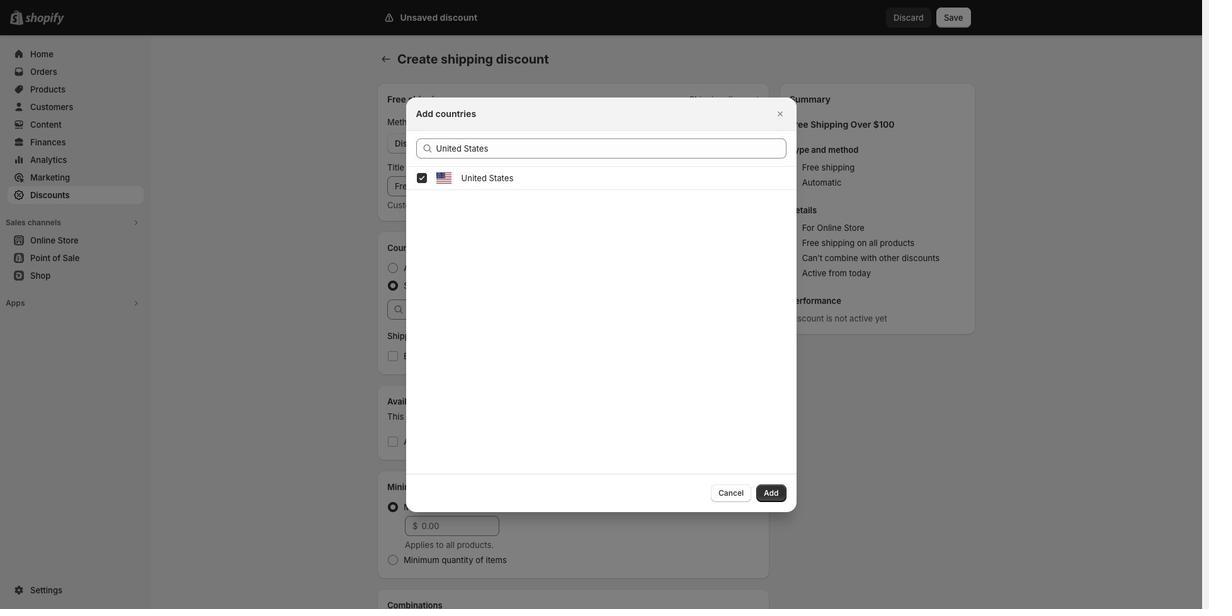 Task type: vqa. For each thing, say whether or not it's contained in the screenshot.
Generate text button
no



Task type: locate. For each thing, give the bounding box(es) containing it.
dialog
[[0, 97, 1202, 512]]

Search countries text field
[[436, 138, 786, 158]]

shopify image
[[25, 13, 64, 25]]



